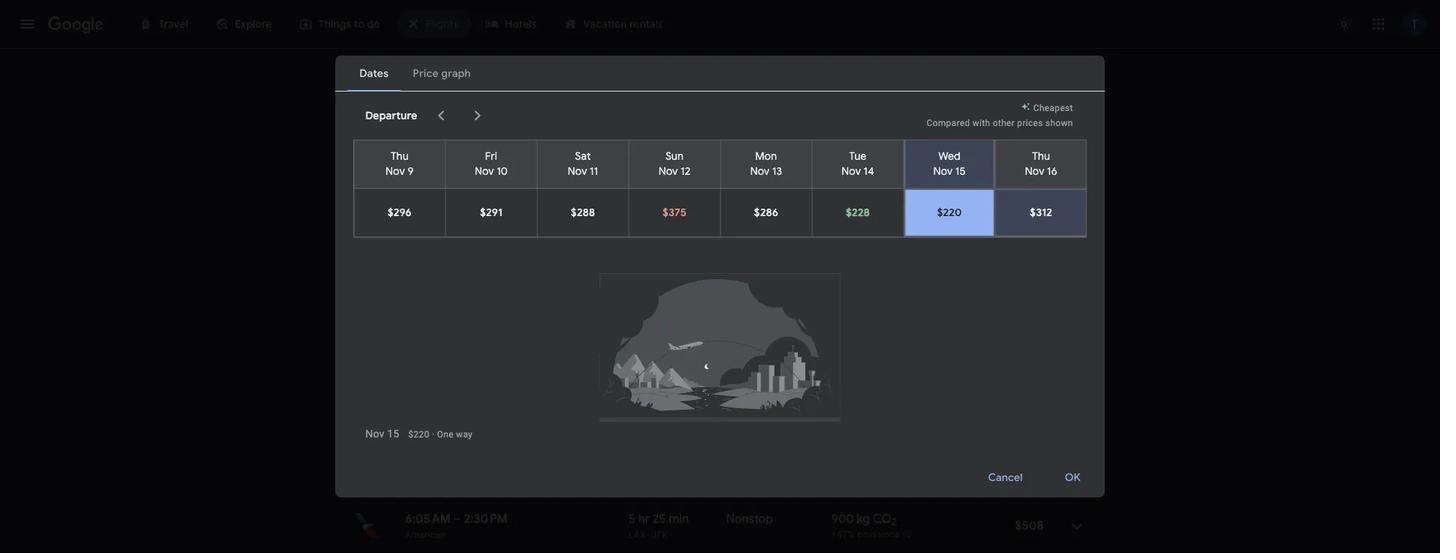 Task type: describe. For each thing, give the bounding box(es) containing it.
32
[[653, 399, 666, 414]]

$288 button
[[538, 189, 628, 237]]

all filters (1)
[[364, 156, 422, 169]]

total duration 5 hr 32 min. element
[[629, 399, 726, 417]]

scroll left image
[[432, 107, 450, 125]]

19%
[[835, 418, 853, 428]]

airlines
[[631, 156, 669, 169]]

after
[[708, 291, 731, 304]]

thu for 16
[[1032, 150, 1050, 163]]

(1)
[[411, 156, 422, 169]]

jfk
[[652, 530, 668, 541]]

shown
[[1046, 118, 1073, 128]]

best flights main content
[[335, 211, 1105, 554]]

nov for fri nov 10
[[475, 165, 494, 178]]

on for based
[[397, 361, 408, 372]]

hr for 32
[[638, 399, 650, 414]]

bag fees button
[[828, 361, 864, 372]]

way
[[456, 429, 473, 440]]

16
[[1047, 165, 1058, 178]]

price for price graph
[[1033, 218, 1058, 231]]

+47%
[[832, 530, 854, 540]]

lax for 5 hr 32 min
[[629, 417, 646, 428]]

price graph
[[1033, 218, 1090, 231]]

1 carry-on bag
[[449, 156, 522, 169]]

1 carry-on bag button
[[440, 150, 548, 174]]

stops button
[[554, 150, 616, 174]]

nov for sun nov 12
[[659, 165, 678, 178]]

carry-
[[456, 156, 488, 169]]

graph
[[1061, 218, 1090, 231]]

american
[[405, 530, 446, 541]]

cancel
[[988, 471, 1023, 485]]

493
[[832, 399, 852, 414]]

9
[[408, 165, 414, 178]]

+47% emissions
[[832, 530, 900, 540]]

nov for mon nov 13
[[750, 165, 770, 178]]

493 -19% emissions
[[832, 399, 898, 428]]

$220 button
[[906, 190, 994, 236]]

cancel button
[[970, 460, 1041, 496]]

some
[[408, 291, 435, 304]]

cheapest
[[1034, 103, 1073, 113]]

lax for 5 hr 25 min
[[629, 530, 646, 541]]

900
[[832, 512, 854, 527]]

compared
[[927, 118, 970, 128]]

prices
[[530, 361, 556, 372]]

charges
[[774, 361, 807, 372]]

$296
[[388, 206, 412, 220]]

$291 button
[[446, 189, 537, 237]]

1
[[449, 156, 454, 169]]

+
[[654, 361, 659, 372]]

2 fees from the left
[[846, 361, 864, 372]]

google
[[473, 291, 507, 304]]

all
[[364, 156, 377, 169]]

one
[[437, 429, 454, 440]]

$220 · one way
[[408, 429, 473, 440]]

with
[[973, 118, 990, 128]]

find the best price region
[[335, 211, 1105, 250]]

nov for wed nov 15
[[933, 165, 953, 178]]

optional
[[736, 361, 771, 372]]

date grid
[[928, 218, 975, 231]]

11
[[590, 165, 598, 178]]

2 inside 900 kg co 2
[[892, 516, 897, 529]]

difference
[[573, 291, 622, 304]]

mon
[[756, 150, 777, 163]]

14
[[864, 165, 874, 178]]

prices include required taxes + fees for 2 adults. optional charges and bag fees
[[530, 361, 864, 372]]

tue
[[849, 150, 867, 163]]

$228
[[846, 206, 870, 220]]

emissions inside 493 -19% emissions
[[855, 418, 898, 428]]

include
[[559, 361, 589, 372]]

5 for 5 hr 32 min
[[629, 399, 636, 414]]

duration button
[[1068, 150, 1146, 174]]

$288
[[571, 206, 595, 220]]

508 US dollars text field
[[1015, 518, 1044, 534]]

6:05 am
[[405, 512, 451, 527]]

Departure time: 6:05 AM. text field
[[405, 512, 451, 527]]

2 the from the left
[[634, 291, 649, 304]]

convenience
[[452, 361, 504, 372]]

pays
[[510, 291, 532, 304]]

tue nov 14
[[842, 150, 874, 178]]

ok
[[1065, 471, 1081, 485]]

nov for thu nov 9
[[386, 165, 405, 178]]

total duration 5 hr 25 min. element
[[629, 512, 726, 529]]

1 horizontal spatial prices
[[1017, 118, 1043, 128]]

2 button
[[433, 69, 493, 96]]

12
[[681, 165, 691, 178]]

– inside 6:05 am – 2:30 pm american
[[454, 512, 461, 527]]

13
[[772, 165, 782, 178]]

sun nov 12
[[659, 150, 691, 178]]

connecting airports
[[935, 156, 1036, 169]]

thu nov 9
[[386, 150, 414, 178]]

nov for sat nov 11
[[568, 165, 587, 178]]

$296 button
[[354, 189, 445, 237]]

prices inside find the best price region
[[391, 213, 422, 227]]

drops
[[678, 291, 706, 304]]

$228 button
[[813, 189, 903, 237]]

$220 for $220
[[937, 206, 962, 220]]

wed
[[939, 150, 961, 163]]

nonstop flight. element for 5 hr 25 min
[[726, 512, 773, 529]]

·
[[432, 429, 435, 440]]

flights,
[[438, 291, 470, 304]]

2:30 pm
[[464, 512, 508, 527]]



Task type: vqa. For each thing, say whether or not it's contained in the screenshot.


Task type: locate. For each thing, give the bounding box(es) containing it.
0 vertical spatial $220
[[937, 206, 962, 220]]

the right if
[[634, 291, 649, 304]]

0 horizontal spatial bag
[[503, 156, 522, 169]]

nonstop flight. element
[[726, 399, 773, 417], [726, 512, 773, 529]]

0 horizontal spatial and
[[434, 361, 449, 372]]

1 horizontal spatial the
[[634, 291, 649, 304]]

1 vertical spatial 2
[[697, 361, 702, 372]]

nov down sat
[[568, 165, 587, 178]]

– for 5 hr 32 min
[[646, 417, 652, 428]]

0 vertical spatial 5
[[629, 399, 636, 414]]

1 nonstop from the top
[[726, 399, 773, 414]]

0 horizontal spatial thu
[[391, 150, 409, 163]]

1 horizontal spatial price
[[652, 291, 676, 304]]

Arrival time: 2:30 PM. text field
[[464, 512, 508, 527]]

0 horizontal spatial 2
[[460, 76, 466, 89]]

0 horizontal spatial you
[[535, 291, 552, 304]]

1 vertical spatial lax
[[629, 530, 646, 541]]

min inside 5 hr 25 min lax – jfk
[[669, 512, 689, 527]]

0 vertical spatial price
[[652, 291, 676, 304]]

nov left $220 text box
[[366, 428, 384, 440]]

best flights
[[335, 338, 414, 357]]

connecting airports button
[[926, 150, 1062, 174]]

1 vertical spatial emissions
[[857, 530, 900, 540]]

1 vertical spatial 15
[[387, 428, 399, 440]]

5 left 32 at left bottom
[[629, 399, 636, 414]]

nov for thu nov 16
[[1025, 165, 1045, 178]]

duration
[[1077, 156, 1120, 169]]

-
[[832, 418, 835, 428]]

and right charges
[[810, 361, 825, 372]]

0 vertical spatial price
[[709, 156, 735, 169]]

0 horizontal spatial the
[[555, 291, 570, 304]]

1 you from the left
[[535, 291, 552, 304]]

1 vertical spatial hr
[[638, 512, 650, 527]]

0 vertical spatial 2
[[460, 76, 466, 89]]

$508
[[1015, 518, 1044, 534]]

1 vertical spatial –
[[454, 512, 461, 527]]

on inside popup button
[[488, 156, 500, 169]]

$294
[[1017, 462, 1044, 477]]

sun
[[666, 150, 684, 163]]

2 you from the left
[[734, 291, 751, 304]]

1 hr from the top
[[638, 399, 650, 414]]

nov inside thu nov 16
[[1025, 165, 1045, 178]]

fees up 493
[[846, 361, 864, 372]]

min right 32 at left bottom
[[668, 399, 689, 414]]

25
[[653, 512, 666, 527]]

0 horizontal spatial fees
[[662, 361, 680, 372]]

1 nonstop flight. element from the top
[[726, 399, 773, 417]]

0 horizontal spatial prices
[[391, 213, 422, 227]]

hr left 25
[[638, 512, 650, 527]]

kg
[[857, 512, 870, 527]]

1 vertical spatial $220
[[408, 429, 430, 440]]

10
[[497, 165, 508, 178]]

for
[[390, 291, 405, 304]]

0 vertical spatial nonstop flight. element
[[726, 399, 773, 417]]

fees right +
[[662, 361, 680, 372]]

5 inside 5 hr 32 min lax – ewr
[[629, 399, 636, 414]]

hr for 25
[[638, 512, 650, 527]]

1 lax from the top
[[629, 417, 646, 428]]

0 vertical spatial bag
[[503, 156, 522, 169]]

1 horizontal spatial $220
[[937, 206, 962, 220]]

thu inside thu nov 16
[[1032, 150, 1050, 163]]

1 horizontal spatial on
[[488, 156, 500, 169]]

airports
[[996, 156, 1036, 169]]

and left convenience
[[434, 361, 449, 372]]

2 vertical spatial –
[[646, 530, 652, 541]]

nov down wed
[[933, 165, 953, 178]]

min for 5 hr 32 min
[[668, 399, 689, 414]]

nonstop
[[726, 399, 773, 414], [726, 512, 773, 527]]

$286 button
[[721, 189, 812, 237]]

compared with other prices shown
[[927, 118, 1073, 128]]

5 left 25
[[629, 512, 636, 527]]

nonstop for 5 hr 32 min
[[726, 399, 773, 414]]

1 vertical spatial prices
[[391, 213, 422, 227]]

you right after
[[734, 291, 751, 304]]

$220 inside button
[[937, 206, 962, 220]]

nov 15
[[366, 428, 399, 440]]

leaves los angeles international airport at 6:05 am on tuesday, november 7 and arrives at john f. kennedy international airport at 2:30 pm on tuesday, november 7. element
[[405, 512, 508, 527]]

– inside 5 hr 32 min lax – ewr
[[646, 417, 652, 428]]

price left graph
[[1033, 218, 1058, 231]]

nov inside mon nov 13
[[750, 165, 770, 178]]

thu for 9
[[391, 150, 409, 163]]

nov left 16
[[1025, 165, 1045, 178]]

lax inside 5 hr 25 min lax – jfk
[[629, 530, 646, 541]]

price inside price popup button
[[709, 156, 735, 169]]

nov inside fri nov 10
[[475, 165, 494, 178]]

15
[[955, 165, 966, 178], [387, 428, 399, 440]]

for some flights, google pays you the difference if the price drops after you book.
[[390, 291, 781, 304]]

0 vertical spatial nonstop
[[726, 399, 773, 414]]

fees
[[662, 361, 680, 372], [846, 361, 864, 372]]

emissions right 19%
[[855, 418, 898, 428]]

1 vertical spatial 5
[[629, 512, 636, 527]]

nov inside sun nov 12
[[659, 165, 678, 178]]

6:05 am – 2:30 pm american
[[405, 512, 508, 541]]

bag inside popup button
[[503, 156, 522, 169]]

track
[[361, 213, 388, 227]]

1 horizontal spatial fees
[[846, 361, 864, 372]]

nov for tue nov 14
[[842, 165, 861, 178]]

1 vertical spatial price
[[1033, 218, 1058, 231]]

15 left $220 text box
[[387, 428, 399, 440]]

on inside "best flights" main content
[[397, 361, 408, 372]]

2 thu from the left
[[1032, 150, 1050, 163]]

1 horizontal spatial thu
[[1032, 150, 1050, 163]]

1 vertical spatial nonstop flight. element
[[726, 512, 773, 529]]

bag up 493
[[828, 361, 844, 372]]

min inside 5 hr 32 min lax – ewr
[[668, 399, 689, 414]]

5 for 5 hr 25 min
[[629, 512, 636, 527]]

date
[[928, 218, 952, 231]]

0 horizontal spatial on
[[397, 361, 408, 372]]

price graph button
[[993, 211, 1102, 238]]

price for price
[[709, 156, 735, 169]]

min right 25
[[669, 512, 689, 527]]

lax left "ewr"
[[629, 417, 646, 428]]

nov inside tue nov 14
[[842, 165, 861, 178]]

15 down wed
[[955, 165, 966, 178]]

$220 for $220 · one way
[[408, 429, 430, 440]]

other
[[993, 118, 1015, 128]]

ranked
[[335, 361, 367, 372]]

5 inside 5 hr 25 min lax – jfk
[[629, 512, 636, 527]]

prices right other at the top of page
[[1017, 118, 1043, 128]]

2 horizontal spatial 2
[[892, 516, 897, 529]]

0 vertical spatial –
[[646, 417, 652, 428]]

1 the from the left
[[555, 291, 570, 304]]

scroll right image
[[468, 107, 486, 125]]

nov down fri
[[475, 165, 494, 178]]

1 vertical spatial min
[[669, 512, 689, 527]]

294 US dollars text field
[[1017, 462, 1044, 477]]

1 fees from the left
[[662, 361, 680, 372]]

1 vertical spatial bag
[[828, 361, 844, 372]]

hr inside 5 hr 25 min lax – jfk
[[638, 512, 650, 527]]

the left difference
[[555, 291, 570, 304]]

taxes
[[629, 361, 652, 372]]

– down total duration 5 hr 32 min. element
[[646, 417, 652, 428]]

– left arrival time: 2:30 pm. text box
[[454, 512, 461, 527]]

lax left "jfk"
[[629, 530, 646, 541]]

wed nov 15
[[933, 150, 966, 178]]

0 vertical spatial emissions
[[855, 418, 898, 428]]

0 vertical spatial prices
[[1017, 118, 1043, 128]]

– down 'total duration 5 hr 25 min.' element
[[646, 530, 652, 541]]

2 vertical spatial 2
[[892, 516, 897, 529]]

1 horizontal spatial bag
[[828, 361, 844, 372]]

1 vertical spatial price
[[410, 361, 431, 372]]

nov inside wed nov 15
[[933, 165, 953, 178]]

lax
[[629, 417, 646, 428], [629, 530, 646, 541]]

0 vertical spatial 15
[[955, 165, 966, 178]]

co
[[873, 512, 892, 527]]

0 vertical spatial hr
[[638, 399, 650, 414]]

1 horizontal spatial price
[[1033, 218, 1058, 231]]

book.
[[754, 291, 781, 304]]

nov down 'mon'
[[750, 165, 770, 178]]

– for 5 hr 25 min
[[646, 530, 652, 541]]

all filters (1) button
[[335, 150, 434, 174]]

best
[[335, 338, 367, 357]]

0 vertical spatial min
[[668, 399, 689, 414]]

nov left "9"
[[386, 165, 405, 178]]

$312 button
[[996, 190, 1087, 236]]

hr inside 5 hr 32 min lax – ewr
[[638, 399, 650, 414]]

emissions button
[[837, 150, 920, 174]]

bag inside "best flights" main content
[[828, 361, 844, 372]]

airlines button
[[622, 150, 694, 174]]

0 vertical spatial on
[[488, 156, 500, 169]]

nov inside thu nov 9
[[386, 165, 405, 178]]

1 horizontal spatial you
[[734, 291, 751, 304]]

price left "drops"
[[652, 291, 676, 304]]

0 horizontal spatial 15
[[387, 428, 399, 440]]

1 horizontal spatial 2
[[697, 361, 702, 372]]

2 5 from the top
[[629, 512, 636, 527]]

2 inside popup button
[[460, 76, 466, 89]]

on for carry-
[[488, 156, 500, 169]]

1 thu from the left
[[391, 150, 409, 163]]

ewr
[[652, 417, 671, 428]]

$375 button
[[629, 189, 720, 237]]

min for 5 hr 25 min
[[669, 512, 689, 527]]

emissions down 'co'
[[857, 530, 900, 540]]

price right 12
[[709, 156, 735, 169]]

2 hr from the top
[[638, 512, 650, 527]]

220 US dollars text field
[[408, 429, 430, 440]]

2 lax from the top
[[629, 530, 646, 541]]

thu up 16
[[1032, 150, 1050, 163]]

15 inside wed nov 15
[[955, 165, 966, 178]]

– inside 5 hr 25 min lax – jfk
[[646, 530, 652, 541]]

2 nonstop from the top
[[726, 512, 773, 527]]

departure
[[366, 109, 417, 122]]

0 horizontal spatial price
[[410, 361, 431, 372]]

bag right fri
[[503, 156, 522, 169]]

nonstop for 5 hr 25 min
[[726, 512, 773, 527]]

price inside price graph button
[[1033, 218, 1058, 231]]

2 and from the left
[[810, 361, 825, 372]]

price
[[709, 156, 735, 169], [1033, 218, 1058, 231]]

$312
[[1030, 206, 1053, 220]]

track prices
[[361, 213, 422, 227]]

sat
[[575, 150, 591, 163]]

Departure text field
[[861, 103, 1054, 144]]

based
[[369, 361, 395, 372]]

$220
[[937, 206, 962, 220], [408, 429, 430, 440]]

sat nov 11
[[568, 150, 598, 178]]

None search field
[[335, 69, 1146, 199]]

times
[[775, 156, 805, 169]]

fri
[[485, 150, 497, 163]]

grid
[[955, 218, 975, 231]]

stops
[[563, 156, 591, 169]]

nonstop flight. element for 5 hr 32 min
[[726, 399, 773, 417]]

0 horizontal spatial price
[[709, 156, 735, 169]]

nov inside sat nov 11
[[568, 165, 587, 178]]

hr
[[638, 399, 650, 414], [638, 512, 650, 527]]

1 horizontal spatial 15
[[955, 165, 966, 178]]

1 vertical spatial on
[[397, 361, 408, 372]]

hr left 32 at left bottom
[[638, 399, 650, 414]]

prices
[[1017, 118, 1043, 128], [391, 213, 422, 227]]

nov down tue
[[842, 165, 861, 178]]

1 5 from the top
[[629, 399, 636, 414]]

nov down sun in the top left of the page
[[659, 165, 678, 178]]

thu left (1)
[[391, 150, 409, 163]]

2
[[460, 76, 466, 89], [697, 361, 702, 372], [892, 516, 897, 529]]

5 hr 32 min lax – ewr
[[629, 399, 689, 428]]

1 horizontal spatial and
[[810, 361, 825, 372]]

mon nov 13
[[750, 150, 782, 178]]

ok button
[[1047, 460, 1099, 496]]

adults.
[[705, 361, 733, 372]]

lax inside 5 hr 32 min lax – ewr
[[629, 417, 646, 428]]

2 nonstop flight. element from the top
[[726, 512, 773, 529]]

5 hr 25 min lax – jfk
[[629, 512, 689, 541]]

0 horizontal spatial $220
[[408, 429, 430, 440]]

none search field containing all filters (1)
[[335, 69, 1146, 199]]

$286
[[754, 206, 778, 220]]

date grid button
[[889, 211, 987, 238]]

0 vertical spatial lax
[[629, 417, 646, 428]]

price down flights
[[410, 361, 431, 372]]

1 vertical spatial nonstop
[[726, 512, 773, 527]]

you right the 'pays' in the bottom of the page
[[535, 291, 552, 304]]

thu inside thu nov 9
[[391, 150, 409, 163]]

min
[[668, 399, 689, 414], [669, 512, 689, 527]]

1 and from the left
[[434, 361, 449, 372]]

prices right track
[[391, 213, 422, 227]]

required
[[592, 361, 626, 372]]



